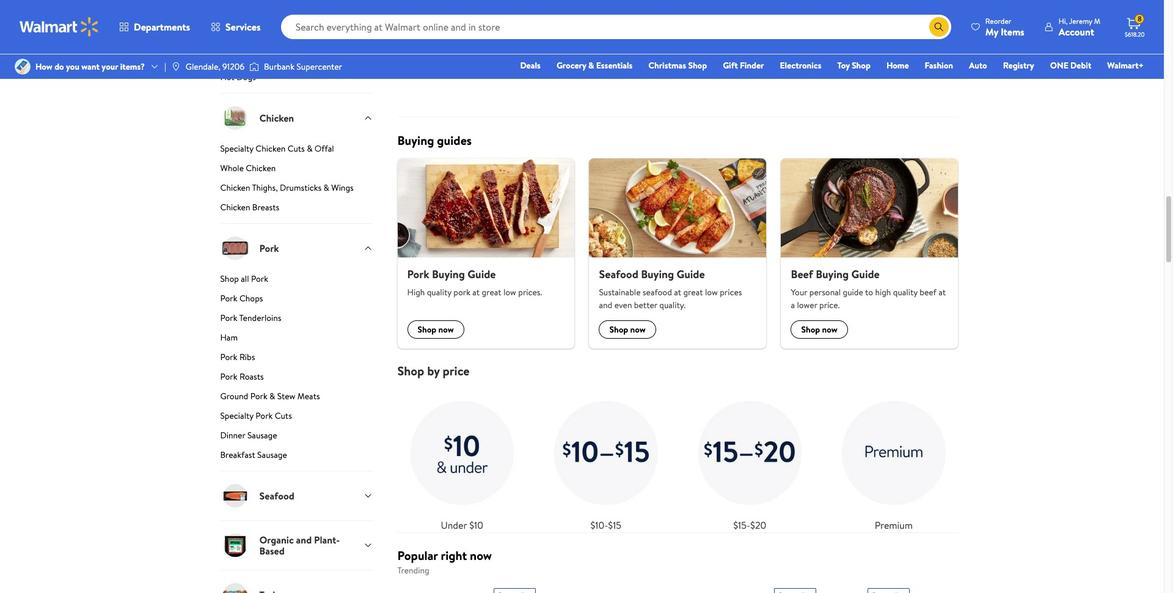 Task type: vqa. For each thing, say whether or not it's contained in the screenshot.
when
no



Task type: describe. For each thing, give the bounding box(es) containing it.
buying left guides
[[398, 132, 434, 148]]

$10-
[[591, 518, 608, 532]]

chicken breasts link
[[220, 201, 373, 223]]

electronics
[[780, 59, 822, 72]]

reorder
[[986, 16, 1012, 26]]

shop all bacon, hot dogs & sausage link
[[220, 12, 373, 30]]

buying for beef
[[816, 266, 849, 282]]

all for pork
[[241, 273, 249, 285]]

fashion
[[925, 59, 954, 72]]

pork inside shop all pork "link"
[[251, 273, 268, 285]]

great inside seafood buying guide sustainable seafood at great low prices and even better quality.
[[684, 286, 703, 298]]

pork chops link
[[220, 292, 373, 310]]

guide for beef buying guide
[[852, 266, 880, 282]]

chicken thighs, drumsticks & wings link
[[220, 182, 373, 199]]

hot dogs
[[220, 71, 256, 83]]

pork for pork buying guide high quality pork at great low prices.
[[407, 266, 430, 282]]

hi, jeremy m account
[[1059, 16, 1101, 38]]

now for seafood
[[631, 324, 646, 336]]

christmas shop
[[649, 59, 707, 72]]

pork for pork tenderloins
[[220, 312, 238, 324]]

stew
[[277, 390, 296, 402]]

pork tenderloins link
[[220, 312, 373, 329]]

breasts
[[252, 201, 280, 214]]

seafood for seafood buying guide sustainable seafood at great low prices and even better quality.
[[599, 266, 639, 282]]

price
[[443, 363, 470, 379]]

& left "stew" on the left bottom
[[270, 390, 275, 402]]

under
[[441, 518, 467, 532]]

delivery up gift
[[712, 44, 738, 54]]

m
[[1095, 16, 1101, 26]]

shop inside pork buying guide list item
[[418, 324, 437, 336]]

specialty for specialty pork cuts
[[220, 410, 254, 422]]

specialty chicken cuts & offal
[[220, 143, 334, 155]]

at inside beef buying guide your personal guide to high quality beef at a lower price.
[[939, 286, 946, 298]]

shop inside "link"
[[220, 273, 239, 285]]

shop inside beef buying guide list item
[[802, 324, 821, 336]]

organic
[[260, 533, 294, 547]]

walmart image
[[20, 17, 99, 37]]

1 horizontal spatial dogs
[[295, 12, 314, 25]]

beef
[[920, 286, 937, 298]]

do
[[55, 60, 64, 73]]

chicken thighs, drumsticks & wings
[[220, 182, 354, 194]]

auto
[[970, 59, 988, 72]]

product group containing 614
[[868, 0, 944, 112]]

quality inside pork buying guide high quality pork at great low prices.
[[427, 286, 452, 298]]

and inside "organic and plant- based"
[[296, 533, 312, 547]]

$618.20
[[1126, 30, 1145, 39]]

1 vertical spatial hot
[[220, 71, 235, 83]]

electronics link
[[775, 59, 827, 72]]

debit
[[1071, 59, 1092, 72]]

items
[[1001, 25, 1025, 38]]

trending
[[398, 564, 430, 576]]

1 vertical spatial dogs
[[237, 71, 256, 83]]

& left offal
[[307, 143, 313, 155]]

toy shop
[[838, 59, 871, 72]]

 image for how do you want your items?
[[15, 59, 31, 75]]

low inside pork buying guide high quality pork at great low prices.
[[504, 286, 517, 298]]

right
[[441, 547, 467, 564]]

306
[[439, 24, 452, 34]]

bacon,
[[251, 12, 276, 25]]

toy shop link
[[832, 59, 877, 72]]

dinner
[[220, 429, 245, 442]]

departments button
[[109, 12, 201, 42]]

quality.
[[660, 299, 686, 311]]

jeremy
[[1070, 16, 1093, 26]]

now for pork
[[439, 324, 454, 336]]

glendale,
[[186, 60, 220, 73]]

roasts
[[240, 371, 264, 383]]

breakfast sausage
[[220, 449, 287, 461]]

0 vertical spatial sausage
[[324, 12, 353, 25]]

premium link
[[830, 388, 959, 532]]

hi,
[[1059, 16, 1068, 26]]

pork for pork ribs
[[220, 351, 238, 363]]

burbank supercenter
[[264, 60, 342, 73]]

popular right now trending
[[398, 547, 492, 576]]

pork for pork roasts
[[220, 371, 238, 383]]

services button
[[201, 12, 271, 42]]

specialty for specialty chicken cuts & offal
[[220, 143, 254, 155]]

sustainable
[[599, 286, 641, 298]]

christmas shop link
[[643, 59, 713, 72]]

by
[[427, 363, 440, 379]]

low inside seafood buying guide sustainable seafood at great low prices and even better quality.
[[705, 286, 718, 298]]

home link
[[882, 59, 915, 72]]

shop right the toy
[[852, 59, 871, 72]]

pork
[[454, 286, 471, 298]]

list for buying guides
[[390, 158, 966, 349]]

$20
[[751, 518, 767, 532]]

lower
[[797, 299, 818, 311]]

under $10
[[441, 518, 484, 532]]

wings
[[331, 182, 354, 194]]

shop left by
[[398, 363, 425, 379]]

chicken breasts
[[220, 201, 280, 214]]

breakfast
[[220, 449, 255, 461]]

one debit link
[[1045, 59, 1098, 72]]

guides
[[437, 132, 472, 148]]

shop now for seafood
[[610, 324, 646, 336]]

prices
[[720, 286, 742, 298]]

product group containing 306
[[400, 0, 477, 112]]

sausages link
[[220, 32, 373, 49]]

delivery up deals link
[[525, 44, 551, 54]]

meats
[[298, 390, 320, 402]]

chicken for chicken thighs, drumsticks & wings
[[220, 182, 250, 194]]

departments
[[134, 20, 190, 34]]

at inside seafood buying guide sustainable seafood at great low prices and even better quality.
[[674, 286, 682, 298]]

sausage for dinner sausage
[[248, 429, 277, 442]]

plant-
[[314, 533, 340, 547]]

$10-$15 link
[[542, 388, 671, 532]]

chicken for chicken breasts
[[220, 201, 250, 214]]

pork for pork
[[260, 242, 279, 255]]

shop by price
[[398, 363, 470, 379]]

pork for pork chops
[[220, 292, 238, 305]]

specialty pork cuts
[[220, 410, 292, 422]]

finder
[[740, 59, 765, 72]]

2 product group from the left
[[494, 0, 570, 112]]

specialty pork cuts link
[[220, 410, 373, 427]]

personal
[[810, 286, 841, 298]]

fashion link
[[920, 59, 959, 72]]

$10-$15
[[591, 518, 622, 532]]

want
[[81, 60, 100, 73]]

sausages
[[220, 32, 254, 44]]

guide for pork buying guide
[[468, 266, 496, 282]]

drumsticks
[[280, 182, 322, 194]]

list for shop by price
[[390, 379, 966, 532]]

$10
[[470, 518, 484, 532]]

shop up sausages
[[220, 12, 239, 25]]

at inside pork buying guide high quality pork at great low prices.
[[473, 286, 480, 298]]

ribs
[[240, 351, 255, 363]]

beef buying guide list item
[[774, 158, 966, 349]]

now for beef
[[823, 324, 838, 336]]

registry
[[1004, 59, 1035, 72]]

beef
[[791, 266, 814, 282]]

all for bacon,
[[241, 12, 249, 25]]



Task type: locate. For each thing, give the bounding box(es) containing it.
guide up quality.
[[677, 266, 705, 282]]

and inside seafood buying guide sustainable seafood at great low prices and even better quality.
[[599, 299, 613, 311]]

0 vertical spatial seafood
[[599, 266, 639, 282]]

your
[[791, 286, 808, 298]]

$15-
[[734, 518, 751, 532]]

pork buying guide high quality pork at great low prices.
[[407, 266, 542, 298]]

1 vertical spatial sausage
[[248, 429, 277, 442]]

shop down even
[[610, 324, 629, 336]]

|
[[164, 60, 166, 73]]

shop down "high"
[[418, 324, 437, 336]]

3 shop now from the left
[[802, 324, 838, 336]]

now inside popular right now trending
[[470, 547, 492, 564]]

based
[[260, 544, 285, 558]]

pork inside pork ribs link
[[220, 351, 238, 363]]

buying inside beef buying guide your personal guide to high quality beef at a lower price.
[[816, 266, 849, 282]]

 image
[[249, 61, 259, 73]]

chicken up "specialty chicken cuts & offal"
[[260, 111, 294, 125]]

1 horizontal spatial at
[[674, 286, 682, 298]]

to
[[866, 286, 874, 298]]

2 horizontal spatial guide
[[852, 266, 880, 282]]

delivery down 306
[[431, 44, 458, 54]]

38
[[813, 13, 821, 24]]

list containing under $10
[[390, 379, 966, 532]]

great right pork
[[482, 286, 502, 298]]

0 horizontal spatial low
[[504, 286, 517, 298]]

1 all from the top
[[241, 12, 249, 25]]

614
[[907, 3, 918, 13]]

all up "pork chops"
[[241, 273, 249, 285]]

now inside pork buying guide list item
[[439, 324, 454, 336]]

$15-$20 link
[[686, 388, 815, 532]]

dogs down bacon on the top left
[[237, 71, 256, 83]]

1 great from the left
[[482, 286, 502, 298]]

walmart+
[[1108, 59, 1144, 72]]

now down pork
[[439, 324, 454, 336]]

pork left ribs
[[220, 351, 238, 363]]

shop up "pork chops"
[[220, 273, 239, 285]]

great inside pork buying guide high quality pork at great low prices.
[[482, 286, 502, 298]]

shop now inside pork buying guide list item
[[418, 324, 454, 336]]

2 great from the left
[[684, 286, 703, 298]]

grocery
[[557, 59, 587, 72]]

product group
[[400, 0, 477, 112], [494, 0, 570, 112], [587, 0, 664, 112], [681, 0, 757, 112], [774, 0, 851, 112], [868, 0, 944, 112]]

0 horizontal spatial quality
[[427, 286, 452, 298]]

buying for pork
[[432, 266, 465, 282]]

2 low from the left
[[705, 286, 718, 298]]

pork up ham
[[220, 312, 238, 324]]

chicken left breasts in the left top of the page
[[220, 201, 250, 214]]

premium
[[875, 518, 913, 532]]

0 vertical spatial hot
[[278, 12, 293, 25]]

hot down bacon on the top left
[[220, 71, 235, 83]]

seafood inside seafood buying guide sustainable seafood at great low prices and even better quality.
[[599, 266, 639, 282]]

dogs up sausages link
[[295, 12, 314, 25]]

shop right christmas
[[689, 59, 707, 72]]

buying inside pork buying guide high quality pork at great low prices.
[[432, 266, 465, 282]]

hot right bacon,
[[278, 12, 293, 25]]

 image right |
[[171, 62, 181, 72]]

pork inside ground pork & stew meats link
[[250, 390, 268, 402]]

2 list from the top
[[390, 379, 966, 532]]

your
[[102, 60, 118, 73]]

dogs
[[295, 12, 314, 25], [237, 71, 256, 83]]

pork buying guide list item
[[390, 158, 582, 349]]

pork up shop all pork
[[260, 242, 279, 255]]

organic and plant- based
[[260, 533, 340, 558]]

seafood up sustainable
[[599, 266, 639, 282]]

guide inside seafood buying guide sustainable seafood at great low prices and even better quality.
[[677, 266, 705, 282]]

at right pork
[[473, 286, 480, 298]]

now down 'price.'
[[823, 324, 838, 336]]

christmas
[[649, 59, 687, 72]]

all left bacon,
[[241, 12, 249, 25]]

0 horizontal spatial shop now
[[418, 324, 454, 336]]

specialty inside specialty pork cuts link
[[220, 410, 254, 422]]

1 specialty from the top
[[220, 143, 254, 155]]

8
[[1138, 14, 1142, 24]]

sausage up sausages link
[[324, 12, 353, 25]]

shop down lower
[[802, 324, 821, 336]]

reorder my items
[[986, 16, 1025, 38]]

great
[[482, 286, 502, 298], [684, 286, 703, 298]]

search icon image
[[935, 22, 944, 32]]

2 guide from the left
[[677, 266, 705, 282]]

0 vertical spatial list
[[390, 158, 966, 349]]

breakfast sausage link
[[220, 449, 373, 471]]

burbank
[[264, 60, 295, 73]]

shop now
[[418, 324, 454, 336], [610, 324, 646, 336], [802, 324, 838, 336]]

& left wings on the top
[[324, 182, 329, 194]]

0 horizontal spatial hot
[[220, 71, 235, 83]]

 image left how
[[15, 59, 31, 75]]

chicken inside the chicken "dropdown button"
[[260, 111, 294, 125]]

shop all pork link
[[220, 273, 373, 290]]

0 horizontal spatial guide
[[468, 266, 496, 282]]

whole chicken link
[[220, 162, 373, 179]]

shop now down even
[[610, 324, 646, 336]]

at right beef
[[939, 286, 946, 298]]

pork ribs
[[220, 351, 255, 363]]

1 list from the top
[[390, 158, 966, 349]]

chicken inside chicken thighs, drumsticks & wings link
[[220, 182, 250, 194]]

1 at from the left
[[473, 286, 480, 298]]

list
[[390, 158, 966, 349], [390, 379, 966, 532]]

0 horizontal spatial  image
[[15, 59, 31, 75]]

2 horizontal spatial shop now
[[802, 324, 838, 336]]

guide up to
[[852, 266, 880, 282]]

guide inside beef buying guide your personal guide to high quality beef at a lower price.
[[852, 266, 880, 282]]

chicken inside specialty chicken cuts & offal link
[[256, 143, 286, 155]]

4 product group from the left
[[681, 0, 757, 112]]

pork roasts link
[[220, 371, 373, 388]]

shop now inside seafood buying guide list item
[[610, 324, 646, 336]]

1 horizontal spatial guide
[[677, 266, 705, 282]]

chicken inside chicken breasts link
[[220, 201, 250, 214]]

0 vertical spatial dogs
[[295, 12, 314, 25]]

auto link
[[964, 59, 993, 72]]

1 horizontal spatial and
[[599, 299, 613, 311]]

buying up personal
[[816, 266, 849, 282]]

and left the plant-
[[296, 533, 312, 547]]

dinner sausage link
[[220, 429, 373, 446]]

low left the prices.
[[504, 286, 517, 298]]

now down better in the right of the page
[[631, 324, 646, 336]]

toy
[[838, 59, 850, 72]]

1 vertical spatial and
[[296, 533, 312, 547]]

0 vertical spatial and
[[599, 299, 613, 311]]

chops
[[240, 292, 263, 305]]

now inside seafood buying guide list item
[[631, 324, 646, 336]]

buying up pork
[[432, 266, 465, 282]]

great up quality.
[[684, 286, 703, 298]]

guide for seafood buying guide
[[677, 266, 705, 282]]

1 vertical spatial seafood
[[260, 489, 294, 503]]

1 guide from the left
[[468, 266, 496, 282]]

1 vertical spatial specialty
[[220, 410, 254, 422]]

shop now up 'shop by price'
[[418, 324, 454, 336]]

now right right
[[470, 547, 492, 564]]

2 vertical spatial sausage
[[257, 449, 287, 461]]

 image for glendale, 91206
[[171, 62, 181, 72]]

organic and plant- based button
[[220, 520, 373, 570]]

buying for seafood
[[641, 266, 674, 282]]

1 quality from the left
[[427, 286, 452, 298]]

8 $618.20
[[1126, 14, 1145, 39]]

ham
[[220, 332, 238, 344]]

shop all pork
[[220, 273, 268, 285]]

shop now inside beef buying guide list item
[[802, 324, 838, 336]]

1 shop now from the left
[[418, 324, 454, 336]]

seafood for seafood
[[260, 489, 294, 503]]

and left even
[[599, 299, 613, 311]]

pork inside pork chops link
[[220, 292, 238, 305]]

Search search field
[[281, 15, 952, 39]]

grocery & essentials link
[[551, 59, 638, 72]]

0 vertical spatial all
[[241, 12, 249, 25]]

1 horizontal spatial hot
[[278, 12, 293, 25]]

buying
[[398, 132, 434, 148], [432, 266, 465, 282], [641, 266, 674, 282], [816, 266, 849, 282]]

2 all from the top
[[241, 273, 249, 285]]

6 product group from the left
[[868, 0, 944, 112]]

quality inside beef buying guide your personal guide to high quality beef at a lower price.
[[894, 286, 918, 298]]

0 horizontal spatial at
[[473, 286, 480, 298]]

0 horizontal spatial dogs
[[237, 71, 256, 83]]

1 horizontal spatial shop now
[[610, 324, 646, 336]]

supercenter
[[297, 60, 342, 73]]

whole
[[220, 162, 244, 174]]

all inside "link"
[[241, 273, 249, 285]]

cuts for pork
[[275, 410, 292, 422]]

1 vertical spatial cuts
[[275, 410, 292, 422]]

Walmart Site-Wide search field
[[281, 15, 952, 39]]

seafood down the breakfast sausage link
[[260, 489, 294, 503]]

shop inside seafood buying guide list item
[[610, 324, 629, 336]]

 image
[[15, 59, 31, 75], [171, 62, 181, 72]]

cuts down "stew" on the left bottom
[[275, 410, 292, 422]]

high
[[407, 286, 425, 298]]

buying up seafood
[[641, 266, 674, 282]]

pork tenderloins
[[220, 312, 282, 324]]

delivery down '38' in the right of the page
[[805, 33, 832, 43]]

2 specialty from the top
[[220, 410, 254, 422]]

cuts up whole chicken link
[[288, 143, 305, 155]]

1 product group from the left
[[400, 0, 477, 112]]

chicken down whole
[[220, 182, 250, 194]]

0 vertical spatial cuts
[[288, 143, 305, 155]]

how
[[35, 60, 52, 73]]

chicken inside whole chicken link
[[246, 162, 276, 174]]

pork inside pork roasts link
[[220, 371, 238, 383]]

delivery up the essentials
[[618, 44, 645, 54]]

0 horizontal spatial seafood
[[260, 489, 294, 503]]

pork chops
[[220, 292, 263, 305]]

pork up "high"
[[407, 266, 430, 282]]

& right grocery
[[589, 59, 595, 72]]

5 product group from the left
[[774, 0, 851, 112]]

my
[[986, 25, 999, 38]]

1 horizontal spatial seafood
[[599, 266, 639, 282]]

0 horizontal spatial great
[[482, 286, 502, 298]]

& up sausages link
[[316, 12, 322, 25]]

ground pork & stew meats
[[220, 390, 320, 402]]

better
[[634, 299, 658, 311]]

even
[[615, 299, 632, 311]]

3 at from the left
[[939, 286, 946, 298]]

pork inside pork tenderloins link
[[220, 312, 238, 324]]

seafood
[[643, 286, 672, 298]]

pork down ground pork & stew meats
[[256, 410, 273, 422]]

dinner sausage
[[220, 429, 277, 442]]

home
[[887, 59, 909, 72]]

prices.
[[519, 286, 542, 298]]

shop now for pork
[[418, 324, 454, 336]]

pork up specialty pork cuts
[[250, 390, 268, 402]]

tenderloins
[[239, 312, 282, 324]]

1 low from the left
[[504, 286, 517, 298]]

3 guide from the left
[[852, 266, 880, 282]]

3 product group from the left
[[587, 0, 664, 112]]

guide up pork
[[468, 266, 496, 282]]

specialty inside specialty chicken cuts & offal link
[[220, 143, 254, 155]]

how do you want your items?
[[35, 60, 145, 73]]

pork ribs link
[[220, 351, 373, 368]]

sausage down dinner sausage 'link'
[[257, 449, 287, 461]]

shop now down 'price.'
[[802, 324, 838, 336]]

2 at from the left
[[674, 286, 682, 298]]

pork inside pork dropdown button
[[260, 242, 279, 255]]

at up quality.
[[674, 286, 682, 298]]

1 horizontal spatial quality
[[894, 286, 918, 298]]

high
[[876, 286, 892, 298]]

2 quality from the left
[[894, 286, 918, 298]]

pork inside specialty pork cuts link
[[256, 410, 273, 422]]

shop
[[220, 12, 239, 25], [689, 59, 707, 72], [852, 59, 871, 72], [220, 273, 239, 285], [418, 324, 437, 336], [610, 324, 629, 336], [802, 324, 821, 336], [398, 363, 425, 379]]

quality right "high"
[[894, 286, 918, 298]]

product group containing 38
[[774, 0, 851, 112]]

sausage inside 'link'
[[248, 429, 277, 442]]

bacon
[[220, 52, 243, 64]]

91206
[[223, 60, 245, 73]]

low left prices
[[705, 286, 718, 298]]

pork up ground
[[220, 371, 238, 383]]

1 horizontal spatial low
[[705, 286, 718, 298]]

pork button
[[220, 223, 373, 273]]

0 horizontal spatial and
[[296, 533, 312, 547]]

pork up chops
[[251, 273, 268, 285]]

2 horizontal spatial at
[[939, 286, 946, 298]]

chicken for chicken
[[260, 111, 294, 125]]

chicken up whole chicken
[[256, 143, 286, 155]]

seafood
[[599, 266, 639, 282], [260, 489, 294, 503]]

buying inside seafood buying guide sustainable seafood at great low prices and even better quality.
[[641, 266, 674, 282]]

one
[[1051, 59, 1069, 72]]

sausage down specialty pork cuts
[[248, 429, 277, 442]]

whole chicken
[[220, 162, 276, 174]]

2 shop now from the left
[[610, 324, 646, 336]]

list containing pork buying guide
[[390, 158, 966, 349]]

1 vertical spatial list
[[390, 379, 966, 532]]

services
[[226, 20, 261, 34]]

quality left pork
[[427, 286, 452, 298]]

specialty up whole
[[220, 143, 254, 155]]

specialty down ground
[[220, 410, 254, 422]]

pork inside pork buying guide high quality pork at great low prices.
[[407, 266, 430, 282]]

deals link
[[515, 59, 546, 72]]

$15-$20
[[734, 518, 767, 532]]

cuts for chicken
[[288, 143, 305, 155]]

1 horizontal spatial great
[[684, 286, 703, 298]]

sausage for breakfast sausage
[[257, 449, 287, 461]]

1 vertical spatial all
[[241, 273, 249, 285]]

essentials
[[597, 59, 633, 72]]

shop now for beef
[[802, 324, 838, 336]]

ham link
[[220, 332, 373, 349]]

walmart+ link
[[1102, 59, 1150, 72]]

pork left chops
[[220, 292, 238, 305]]

chicken up thighs,
[[246, 162, 276, 174]]

ground pork & stew meats link
[[220, 390, 373, 407]]

low
[[504, 286, 517, 298], [705, 286, 718, 298]]

seafood inside dropdown button
[[260, 489, 294, 503]]

all
[[241, 12, 249, 25], [241, 273, 249, 285]]

seafood buying guide list item
[[582, 158, 774, 349]]

0 vertical spatial specialty
[[220, 143, 254, 155]]

gift finder link
[[718, 59, 770, 72]]

guide inside pork buying guide high quality pork at great low prices.
[[468, 266, 496, 282]]

1 horizontal spatial  image
[[171, 62, 181, 72]]

now inside beef buying guide list item
[[823, 324, 838, 336]]



